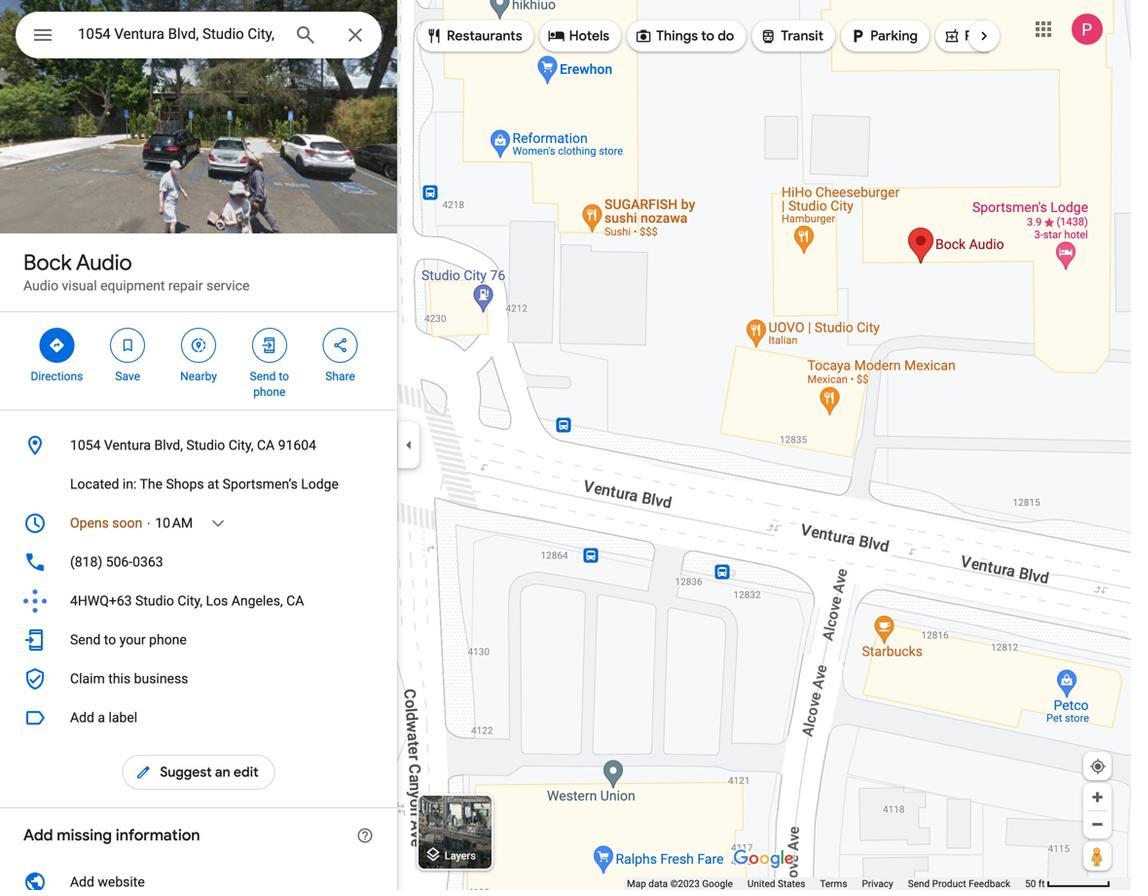Task type: describe. For each thing, give the bounding box(es) containing it.
share
[[325, 370, 355, 384]]

ft
[[1038, 879, 1045, 890]]

50 ft
[[1025, 879, 1045, 890]]

blvd,
[[154, 438, 183, 454]]

collapse side panel image
[[398, 435, 420, 456]]

 parking
[[849, 25, 918, 47]]


[[332, 335, 349, 356]]

layers
[[445, 850, 476, 862]]


[[635, 25, 652, 47]]

available search options for this area region
[[403, 13, 1131, 59]]

actions for bock audio region
[[0, 312, 397, 410]]

to for send to your phone
[[104, 632, 116, 648]]

united states
[[748, 879, 805, 890]]

1054 ventura blvd, studio city, ca 91604
[[70, 438, 316, 454]]

zoom in image
[[1090, 790, 1105, 805]]

more info image
[[356, 827, 374, 845]]

in:
[[122, 477, 137, 493]]

send to your phone button
[[0, 621, 397, 660]]

google maps element
[[0, 0, 1131, 891]]

send product feedback button
[[908, 878, 1011, 891]]

nearby
[[180, 370, 217, 384]]

0 horizontal spatial audio
[[23, 278, 58, 294]]

photo of bock audio image
[[0, 0, 397, 234]]

©2023
[[670, 879, 700, 890]]

opens soon ⋅ 10 am
[[70, 515, 193, 532]]

0 horizontal spatial city,
[[178, 593, 203, 609]]

information for bock audio region
[[0, 426, 397, 699]]

map data ©2023 google
[[627, 879, 733, 890]]

sportsmen's
[[223, 477, 298, 493]]

 button
[[16, 12, 70, 62]]

send for send product feedback
[[908, 879, 930, 890]]

bock audio main content
[[0, 0, 397, 891]]

an
[[215, 764, 230, 782]]

(818) 506-0363 button
[[0, 543, 397, 582]]

united states button
[[748, 878, 805, 891]]


[[760, 25, 777, 47]]

privacy
[[862, 879, 893, 890]]

located in: the shops at sportsmen's lodge button
[[0, 465, 397, 504]]

add for add missing information
[[23, 826, 53, 846]]

 pharmacies
[[943, 25, 1039, 47]]


[[135, 762, 152, 784]]

bock
[[23, 249, 72, 276]]

hotels
[[569, 27, 610, 45]]

add missing information
[[23, 826, 200, 846]]

hours image
[[23, 512, 47, 535]]

add a label
[[70, 710, 137, 726]]

feedback
[[969, 879, 1011, 890]]

directions
[[31, 370, 83, 384]]

things
[[656, 27, 698, 45]]

parking
[[870, 27, 918, 45]]

business
[[134, 671, 188, 687]]

50
[[1025, 879, 1036, 890]]

 search field
[[16, 12, 382, 62]]


[[48, 335, 66, 356]]

send to phone
[[250, 370, 289, 399]]

1 horizontal spatial audio
[[76, 249, 132, 276]]

phone inside send to phone
[[253, 385, 286, 399]]

1 horizontal spatial studio
[[186, 438, 225, 454]]

located
[[70, 477, 119, 493]]

10 am
[[155, 515, 193, 532]]

opens
[[70, 515, 109, 532]]

send product feedback
[[908, 879, 1011, 890]]

data
[[649, 879, 668, 890]]

add for add a label
[[70, 710, 94, 726]]

visual
[[62, 278, 97, 294]]

claim this business link
[[0, 660, 397, 699]]

equipment
[[100, 278, 165, 294]]

repair
[[168, 278, 203, 294]]

lodge
[[301, 477, 339, 493]]

a
[[98, 710, 105, 726]]

privacy button
[[862, 878, 893, 891]]

 suggest an edit
[[135, 762, 259, 784]]

bock audio audio visual equipment repair service
[[23, 249, 250, 294]]



Task type: vqa. For each thing, say whether or not it's contained in the screenshot.


Task type: locate. For each thing, give the bounding box(es) containing it.
none field inside 1054 ventura blvd, studio city, ca 91604 field
[[78, 22, 278, 46]]

0 horizontal spatial phone
[[149, 632, 187, 648]]

missing
[[57, 826, 112, 846]]


[[261, 335, 278, 356]]

0 horizontal spatial to
[[104, 632, 116, 648]]

send for send to phone
[[250, 370, 276, 384]]

2 vertical spatial to
[[104, 632, 116, 648]]

0 horizontal spatial add
[[23, 826, 53, 846]]

0 vertical spatial studio
[[186, 438, 225, 454]]

footer inside google maps element
[[627, 878, 1025, 891]]

studio right blvd,
[[186, 438, 225, 454]]

restaurants
[[447, 27, 522, 45]]

ventura
[[104, 438, 151, 454]]

4hwq+63
[[70, 593, 132, 609]]

the
[[140, 477, 163, 493]]

your
[[119, 632, 146, 648]]

claim
[[70, 671, 105, 687]]

1054 ventura blvd, studio city, ca 91604 button
[[0, 426, 397, 465]]

add inside add a label "button"
[[70, 710, 94, 726]]

to for send to phone
[[279, 370, 289, 384]]


[[849, 25, 866, 47]]

pharmacies
[[965, 27, 1039, 45]]

zoom out image
[[1090, 818, 1105, 832]]

united
[[748, 879, 775, 890]]

map
[[627, 879, 646, 890]]

at
[[207, 477, 219, 493]]

1 vertical spatial add
[[23, 826, 53, 846]]

transit
[[781, 27, 824, 45]]

audio
[[76, 249, 132, 276], [23, 278, 58, 294]]

save
[[115, 370, 140, 384]]

ca for city,
[[257, 438, 275, 454]]

0 horizontal spatial send
[[70, 632, 101, 648]]

phone inside send to your phone button
[[149, 632, 187, 648]]

0 vertical spatial phone
[[253, 385, 286, 399]]

add left missing
[[23, 826, 53, 846]]

1 horizontal spatial add
[[70, 710, 94, 726]]

ca for angeles,
[[286, 593, 304, 609]]

send inside 'button'
[[908, 879, 930, 890]]

next page image
[[975, 27, 993, 45]]

send inside send to phone
[[250, 370, 276, 384]]

google
[[702, 879, 733, 890]]

show your location image
[[1089, 758, 1107, 776]]

phone right 'your'
[[149, 632, 187, 648]]

audio down bock
[[23, 278, 58, 294]]

states
[[778, 879, 805, 890]]

1 horizontal spatial city,
[[229, 438, 254, 454]]

1 horizontal spatial send
[[250, 370, 276, 384]]

0 vertical spatial ca
[[257, 438, 275, 454]]

suggest
[[160, 764, 212, 782]]

show open hours for the week image
[[209, 515, 227, 532]]

google account: payton hansen  
(payton.hansen@adept.ai) image
[[1072, 14, 1103, 45]]

1 horizontal spatial to
[[279, 370, 289, 384]]

city, left los
[[178, 593, 203, 609]]

product
[[932, 879, 966, 890]]

506-
[[106, 554, 133, 570]]

1054
[[70, 438, 101, 454]]

send down 
[[250, 370, 276, 384]]

(818)
[[70, 554, 102, 570]]

1 horizontal spatial ca
[[286, 593, 304, 609]]

send
[[250, 370, 276, 384], [70, 632, 101, 648], [908, 879, 930, 890]]

1 vertical spatial send
[[70, 632, 101, 648]]

0 vertical spatial send
[[250, 370, 276, 384]]

4hwq+63 studio city, los angeles, ca
[[70, 593, 304, 609]]

city, up sportsmen's
[[229, 438, 254, 454]]

information
[[116, 826, 200, 846]]

los
[[206, 593, 228, 609]]

to left do
[[701, 27, 714, 45]]

1054 Ventura Blvd, Studio City, CA 91604 field
[[16, 12, 382, 58]]

to inside button
[[104, 632, 116, 648]]

 things to do
[[635, 25, 734, 47]]

to left share
[[279, 370, 289, 384]]

to inside send to phone
[[279, 370, 289, 384]]

send to your phone
[[70, 632, 187, 648]]

2 horizontal spatial to
[[701, 27, 714, 45]]

located in: the shops at sportsmen's lodge
[[70, 477, 339, 493]]

91604
[[278, 438, 316, 454]]

terms
[[820, 879, 847, 890]]

1 vertical spatial ca
[[286, 593, 304, 609]]

4hwq+63 studio city, los angeles, ca button
[[0, 582, 397, 621]]

footer
[[627, 878, 1025, 891]]


[[943, 25, 961, 47]]

edit
[[234, 764, 259, 782]]

to inside  things to do
[[701, 27, 714, 45]]

⋅
[[146, 515, 152, 532]]

claim this business
[[70, 671, 188, 687]]

studio down '0363'
[[135, 593, 174, 609]]


[[548, 25, 565, 47]]

add a label button
[[0, 699, 397, 738]]

0363
[[133, 554, 163, 570]]

show street view coverage image
[[1083, 842, 1112, 871]]

0 vertical spatial city,
[[229, 438, 254, 454]]

ca right angeles,
[[286, 593, 304, 609]]

0 vertical spatial audio
[[76, 249, 132, 276]]


[[119, 335, 136, 356]]

0 horizontal spatial ca
[[257, 438, 275, 454]]

audio up visual
[[76, 249, 132, 276]]

0 vertical spatial to
[[701, 27, 714, 45]]

send up "claim"
[[70, 632, 101, 648]]

terms button
[[820, 878, 847, 891]]


[[31, 21, 55, 49]]

50 ft button
[[1025, 879, 1111, 890]]

service
[[206, 278, 250, 294]]

(818) 506-0363
[[70, 554, 163, 570]]

this
[[108, 671, 131, 687]]

1 vertical spatial studio
[[135, 593, 174, 609]]

phone down 
[[253, 385, 286, 399]]

ca
[[257, 438, 275, 454], [286, 593, 304, 609]]

 restaurants
[[425, 25, 522, 47]]

1 vertical spatial phone
[[149, 632, 187, 648]]

footer containing map data ©2023 google
[[627, 878, 1025, 891]]

to left 'your'
[[104, 632, 116, 648]]

2 vertical spatial send
[[908, 879, 930, 890]]

add left a
[[70, 710, 94, 726]]

shops
[[166, 477, 204, 493]]


[[425, 25, 443, 47]]

1 horizontal spatial phone
[[253, 385, 286, 399]]

None field
[[78, 22, 278, 46]]

studio
[[186, 438, 225, 454], [135, 593, 174, 609]]

0 vertical spatial add
[[70, 710, 94, 726]]

 hotels
[[548, 25, 610, 47]]

soon
[[112, 515, 142, 532]]

 transit
[[760, 25, 824, 47]]

angeles,
[[231, 593, 283, 609]]


[[190, 335, 207, 356]]

1 vertical spatial to
[[279, 370, 289, 384]]

send for send to your phone
[[70, 632, 101, 648]]

ca left '91604'
[[257, 438, 275, 454]]

send inside button
[[70, 632, 101, 648]]

0 horizontal spatial studio
[[135, 593, 174, 609]]

audio visual equipment repair service button
[[23, 276, 250, 296]]

label
[[109, 710, 137, 726]]

1 vertical spatial audio
[[23, 278, 58, 294]]

send left product
[[908, 879, 930, 890]]

do
[[718, 27, 734, 45]]

1 vertical spatial city,
[[178, 593, 203, 609]]

2 horizontal spatial send
[[908, 879, 930, 890]]



